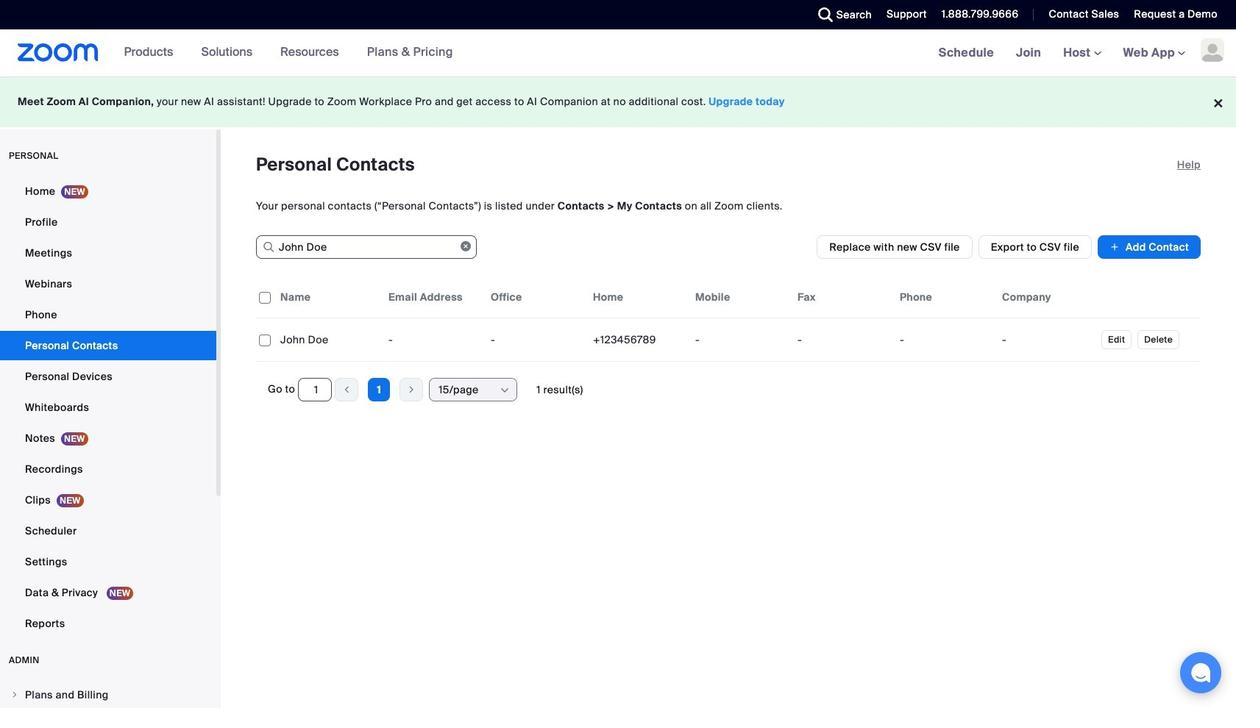 Task type: describe. For each thing, give the bounding box(es) containing it.
1 cell from the left
[[894, 325, 996, 355]]

Search Contacts Input text field
[[256, 235, 477, 259]]

profile picture image
[[1201, 38, 1224, 62]]

right image
[[10, 691, 19, 700]]

previous page image
[[336, 383, 358, 397]]

Jump to number field
[[298, 378, 332, 402]]

add image
[[1110, 240, 1120, 255]]

zoom logo image
[[18, 43, 98, 62]]

show options image
[[499, 385, 511, 397]]



Task type: locate. For each thing, give the bounding box(es) containing it.
footer
[[0, 77, 1236, 127]]

next page image
[[400, 383, 422, 397]]

banner
[[0, 29, 1236, 77]]

2 cell from the left
[[996, 325, 1098, 355]]

meetings navigation
[[928, 29, 1236, 77]]

application
[[256, 277, 1201, 362]]

cell
[[894, 325, 996, 355], [996, 325, 1098, 355]]

personal menu menu
[[0, 177, 216, 640]]

menu item
[[0, 681, 216, 709]]

open chat image
[[1190, 663, 1211, 684]]

product information navigation
[[98, 29, 464, 77]]



Task type: vqa. For each thing, say whether or not it's contained in the screenshot.
Now for 149
no



